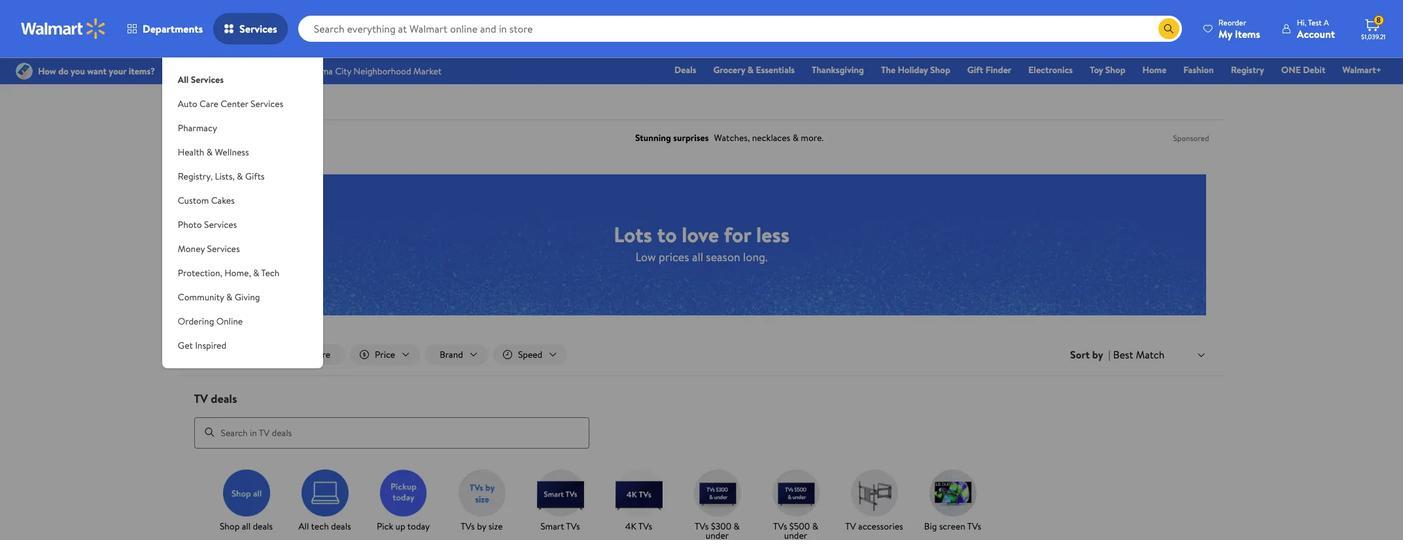 Task type: vqa. For each thing, say whether or not it's contained in the screenshot.
the Tvs
yes



Task type: describe. For each thing, give the bounding box(es) containing it.
registry, lists, & gifts
[[178, 170, 265, 183]]

all services
[[178, 73, 224, 86]]

gift
[[967, 63, 983, 77]]

items
[[1235, 26, 1260, 41]]

walmart+ link
[[1337, 63, 1387, 77]]

debit
[[1303, 63, 1325, 77]]

gift finder
[[967, 63, 1011, 77]]

under for $500
[[784, 530, 807, 541]]

home,
[[225, 267, 251, 280]]

deals for all tech deals
[[331, 520, 351, 533]]

grocery & essentials
[[713, 63, 795, 77]]

under for $300
[[706, 530, 729, 541]]

store
[[310, 349, 330, 362]]

community & giving
[[178, 291, 260, 304]]

screen
[[939, 520, 965, 533]]

services button
[[213, 13, 288, 44]]

to
[[657, 220, 677, 249]]

tvs by size
[[461, 520, 503, 533]]

one
[[1281, 63, 1301, 77]]

love
[[682, 220, 719, 249]]

6 tvs from the left
[[967, 520, 981, 533]]

big screen tvs image
[[929, 470, 976, 517]]

custom cakes
[[178, 194, 235, 207]]

services inside "services" 'popup button'
[[239, 22, 277, 36]]

TV deals search field
[[178, 391, 1225, 449]]

tvs $500 & under
[[773, 520, 818, 541]]

ordering online button
[[162, 310, 323, 334]]

custom cakes button
[[162, 189, 323, 213]]

Search search field
[[298, 16, 1182, 42]]

protection,
[[178, 267, 222, 280]]

& left giving
[[226, 291, 232, 304]]

toy shop
[[1090, 63, 1125, 77]]

photo services button
[[162, 213, 323, 237]]

ordering online
[[178, 315, 243, 328]]

walmart image
[[21, 18, 106, 39]]

shop all tech image
[[301, 470, 348, 517]]

tvs
[[252, 96, 264, 109]]

& inside tvs $300 & under
[[734, 520, 740, 533]]

hi,
[[1297, 17, 1306, 28]]

prices
[[659, 249, 689, 265]]

pick up today
[[377, 520, 430, 533]]

tv for tv accessories
[[845, 520, 856, 533]]

4k tvs link
[[605, 470, 673, 534]]

tvs $500 & under link
[[762, 470, 830, 541]]

grocery
[[713, 63, 745, 77]]

pharmacy
[[178, 122, 217, 135]]

up
[[395, 520, 405, 533]]

filters
[[231, 349, 255, 362]]

health & wellness
[[178, 146, 249, 159]]

tvs $500 & under image
[[772, 470, 819, 517]]

electronics / tvs
[[194, 96, 264, 109]]

8 $1,039.21
[[1361, 15, 1386, 41]]

4k tvs image
[[615, 470, 662, 517]]

shop all deals link
[[212, 470, 280, 534]]

0 horizontal spatial electronics link
[[194, 96, 238, 109]]

holiday
[[898, 63, 928, 77]]

all inside lots to love for less low prices all season long.
[[692, 249, 703, 265]]

walmart+
[[1342, 63, 1381, 77]]

less
[[756, 220, 789, 249]]

registry
[[1231, 63, 1264, 77]]

the holiday shop link
[[875, 63, 956, 77]]

fashion link
[[1178, 63, 1220, 77]]

cakes
[[211, 194, 235, 207]]

test
[[1308, 17, 1322, 28]]

sort
[[1070, 348, 1090, 362]]

all for all services
[[178, 73, 189, 86]]

0 vertical spatial electronics link
[[1023, 63, 1079, 77]]

tv mounts image
[[851, 470, 898, 517]]

registry,
[[178, 170, 213, 183]]

home
[[1142, 63, 1166, 77]]

& inside tvs $500 & under
[[812, 520, 818, 533]]

sponsored
[[1173, 132, 1209, 144]]

tvs inside tvs $300 & under
[[695, 520, 709, 533]]

fashion
[[1183, 63, 1214, 77]]

tvs by size image
[[458, 470, 505, 517]]

tvs $300 & under
[[695, 520, 740, 541]]

custom
[[178, 194, 209, 207]]

in-
[[299, 349, 310, 362]]

tvs $300 & under link
[[683, 470, 751, 541]]

photo
[[178, 218, 202, 232]]

tech
[[311, 520, 329, 533]]

& right grocery
[[747, 63, 754, 77]]

auto care center services
[[178, 97, 283, 111]]

all filters button
[[194, 345, 269, 366]]

smart
[[540, 520, 564, 533]]

season
[[706, 249, 740, 265]]

gifts
[[245, 170, 265, 183]]

all filters
[[219, 349, 255, 362]]

online
[[216, 315, 243, 328]]

the
[[881, 63, 896, 77]]

2 horizontal spatial shop
[[1105, 63, 1125, 77]]

4k
[[625, 520, 636, 533]]

wellness
[[215, 146, 249, 159]]

sort and filter section element
[[178, 334, 1225, 376]]

lots to love for less. low prices all season long. image
[[197, 174, 1206, 316]]

thanksgiving link
[[806, 63, 870, 77]]

one debit link
[[1275, 63, 1331, 77]]

8
[[1376, 15, 1381, 26]]

search image
[[204, 428, 215, 438]]

pick
[[377, 520, 393, 533]]



Task type: locate. For each thing, give the bounding box(es) containing it.
big screen tvs
[[924, 520, 981, 533]]

all down shop all image
[[242, 520, 251, 533]]

all up auto
[[178, 73, 189, 86]]

low
[[635, 249, 656, 265]]

the holiday shop
[[881, 63, 950, 77]]

tvs right smart at the bottom left
[[566, 520, 580, 533]]

1 horizontal spatial by
[[1092, 348, 1103, 362]]

1 horizontal spatial all
[[219, 349, 229, 362]]

by left size at the left
[[477, 520, 486, 533]]

services inside 'all services' link
[[191, 73, 224, 86]]

toy
[[1090, 63, 1103, 77]]

tvs inside tvs $500 & under
[[773, 520, 787, 533]]

lots
[[614, 220, 652, 249]]

under down tvs $300 & under image
[[706, 530, 729, 541]]

inspired
[[195, 339, 226, 353]]

shop all image
[[223, 470, 270, 517]]

1 vertical spatial tv
[[845, 520, 856, 533]]

2 vertical spatial all
[[298, 520, 309, 533]]

all tech deals link
[[291, 470, 359, 534]]

thanksgiving
[[812, 63, 864, 77]]

services up 'all services' link
[[239, 22, 277, 36]]

by for sort
[[1092, 348, 1103, 362]]

tvs left $500
[[773, 520, 787, 533]]

deals right tech
[[331, 520, 351, 533]]

photo services
[[178, 218, 237, 232]]

reorder
[[1218, 17, 1246, 28]]

1 vertical spatial all
[[219, 349, 229, 362]]

size
[[488, 520, 503, 533]]

& left gifts
[[237, 170, 243, 183]]

electronics
[[1028, 63, 1073, 77], [194, 96, 238, 109]]

all tech deals
[[298, 520, 351, 533]]

pick up today link
[[369, 470, 437, 534]]

in-store button
[[274, 345, 345, 366]]

tv
[[194, 391, 208, 408], [845, 520, 856, 533]]

by inside the sort and filter section element
[[1092, 348, 1103, 362]]

long.
[[743, 249, 768, 265]]

0 vertical spatial all
[[692, 249, 703, 265]]

get inspired
[[178, 339, 226, 353]]

deals
[[674, 63, 696, 77]]

departments button
[[116, 13, 213, 44]]

registry, lists, & gifts button
[[162, 165, 323, 189]]

under inside tvs $300 & under
[[706, 530, 729, 541]]

all right prices
[[692, 249, 703, 265]]

0 vertical spatial electronics
[[1028, 63, 1073, 77]]

1 vertical spatial electronics
[[194, 96, 238, 109]]

all left filters
[[219, 349, 229, 362]]

services up "protection, home, & tech"
[[207, 243, 240, 256]]

shop
[[930, 63, 950, 77], [1105, 63, 1125, 77], [220, 520, 240, 533]]

tvs right the screen
[[967, 520, 981, 533]]

0 horizontal spatial all
[[242, 520, 251, 533]]

services inside auto care center services dropdown button
[[251, 97, 283, 111]]

pick up today image
[[380, 470, 427, 517]]

accessories
[[858, 520, 903, 533]]

1 horizontal spatial electronics link
[[1023, 63, 1079, 77]]

tvs $300 & under image
[[694, 470, 741, 517]]

gift finder link
[[961, 63, 1017, 77]]

0 vertical spatial all
[[178, 73, 189, 86]]

electronics for electronics / tvs
[[194, 96, 238, 109]]

deals down shop all image
[[253, 520, 273, 533]]

tvs right 4k
[[638, 520, 652, 533]]

2 under from the left
[[784, 530, 807, 541]]

deals up the search image on the left
[[211, 391, 237, 408]]

2 horizontal spatial deals
[[331, 520, 351, 533]]

departments
[[143, 22, 203, 36]]

1 horizontal spatial electronics
[[1028, 63, 1073, 77]]

lists,
[[215, 170, 235, 183]]

under
[[706, 530, 729, 541], [784, 530, 807, 541]]

tv inside search field
[[194, 391, 208, 408]]

tvs by size link
[[448, 470, 516, 534]]

sort by |
[[1070, 348, 1111, 362]]

all left tech
[[298, 520, 309, 533]]

search icon image
[[1164, 24, 1174, 34]]

0 horizontal spatial tv
[[194, 391, 208, 408]]

tv deals
[[194, 391, 237, 408]]

2 tvs from the left
[[566, 520, 580, 533]]

get
[[178, 339, 193, 353]]

services down cakes
[[204, 218, 237, 232]]

1 horizontal spatial tv
[[845, 520, 856, 533]]

0 horizontal spatial by
[[477, 520, 486, 533]]

all for all tech deals
[[298, 520, 309, 533]]

0 horizontal spatial deals
[[211, 391, 237, 408]]

0 vertical spatial by
[[1092, 348, 1103, 362]]

registry link
[[1225, 63, 1270, 77]]

1 horizontal spatial shop
[[930, 63, 950, 77]]

2 horizontal spatial all
[[298, 520, 309, 533]]

shop down shop all image
[[220, 520, 240, 533]]

shop all deals
[[220, 520, 273, 533]]

under inside tvs $500 & under
[[784, 530, 807, 541]]

& right $500
[[812, 520, 818, 533]]

my
[[1218, 26, 1232, 41]]

tvs left size at the left
[[461, 520, 475, 533]]

protection, home, & tech button
[[162, 262, 323, 286]]

get inspired button
[[162, 334, 323, 358]]

1 under from the left
[[706, 530, 729, 541]]

|
[[1108, 348, 1111, 362]]

& right $300
[[734, 520, 740, 533]]

shop right the toy
[[1105, 63, 1125, 77]]

1 vertical spatial electronics link
[[194, 96, 238, 109]]

tv up the search image on the left
[[194, 391, 208, 408]]

all
[[692, 249, 703, 265], [242, 520, 251, 533]]

community
[[178, 291, 224, 304]]

money
[[178, 243, 205, 256]]

Walmart Site-Wide search field
[[298, 16, 1182, 42]]

1 tvs from the left
[[461, 520, 475, 533]]

0 horizontal spatial shop
[[220, 520, 240, 533]]

health & wellness button
[[162, 141, 323, 165]]

services for all services
[[191, 73, 224, 86]]

deals link
[[669, 63, 702, 77]]

& left the tech
[[253, 267, 259, 280]]

& right health
[[206, 146, 213, 159]]

0 horizontal spatial all
[[178, 73, 189, 86]]

in-store
[[299, 349, 330, 362]]

1 horizontal spatial all
[[692, 249, 703, 265]]

all for all filters
[[219, 349, 229, 362]]

toy shop link
[[1084, 63, 1131, 77]]

deals inside search field
[[211, 391, 237, 408]]

essentials
[[756, 63, 795, 77]]

tvs left $300
[[695, 520, 709, 533]]

by left |
[[1092, 348, 1103, 362]]

3 tvs from the left
[[638, 520, 652, 533]]

auto
[[178, 97, 197, 111]]

hi, test a account
[[1297, 17, 1335, 41]]

1 vertical spatial by
[[477, 520, 486, 533]]

deals for shop all deals
[[253, 520, 273, 533]]

services for photo services
[[204, 218, 237, 232]]

tvs
[[461, 520, 475, 533], [566, 520, 580, 533], [638, 520, 652, 533], [695, 520, 709, 533], [773, 520, 787, 533], [967, 520, 981, 533]]

one debit
[[1281, 63, 1325, 77]]

pharmacy button
[[162, 116, 323, 141]]

today
[[407, 520, 430, 533]]

all
[[178, 73, 189, 86], [219, 349, 229, 362], [298, 520, 309, 533]]

tv accessories
[[845, 520, 903, 533]]

services up care
[[191, 73, 224, 86]]

tech
[[261, 267, 280, 280]]

tv left accessories
[[845, 520, 856, 533]]

smart tvs
[[540, 520, 580, 533]]

services inside the photo services "dropdown button"
[[204, 218, 237, 232]]

1 horizontal spatial under
[[784, 530, 807, 541]]

tv for tv deals
[[194, 391, 208, 408]]

smart tvs image
[[537, 470, 584, 517]]

big screen tvs link
[[919, 470, 987, 534]]

lots to love for less low prices all season long.
[[614, 220, 789, 265]]

reorder my items
[[1218, 17, 1260, 41]]

/
[[243, 96, 247, 109]]

Search in TV deals search field
[[194, 418, 589, 449]]

by
[[1092, 348, 1103, 362], [477, 520, 486, 533]]

health
[[178, 146, 204, 159]]

4 tvs from the left
[[695, 520, 709, 533]]

$500
[[789, 520, 810, 533]]

services for money services
[[207, 243, 240, 256]]

protection, home, & tech
[[178, 267, 280, 280]]

1 vertical spatial all
[[242, 520, 251, 533]]

1 horizontal spatial deals
[[253, 520, 273, 533]]

0 horizontal spatial under
[[706, 530, 729, 541]]

all inside button
[[219, 349, 229, 362]]

services right /
[[251, 97, 283, 111]]

electronics for electronics
[[1028, 63, 1073, 77]]

under down tvs $500 & under "image"
[[784, 530, 807, 541]]

giving
[[235, 291, 260, 304]]

services inside money services dropdown button
[[207, 243, 240, 256]]

$1,039.21
[[1361, 32, 1386, 41]]

0 horizontal spatial electronics
[[194, 96, 238, 109]]

electronics link
[[1023, 63, 1079, 77], [194, 96, 238, 109]]

5 tvs from the left
[[773, 520, 787, 533]]

for
[[724, 220, 751, 249]]

by for tvs
[[477, 520, 486, 533]]

0 vertical spatial tv
[[194, 391, 208, 408]]

a
[[1324, 17, 1329, 28]]

shop right the holiday
[[930, 63, 950, 77]]



